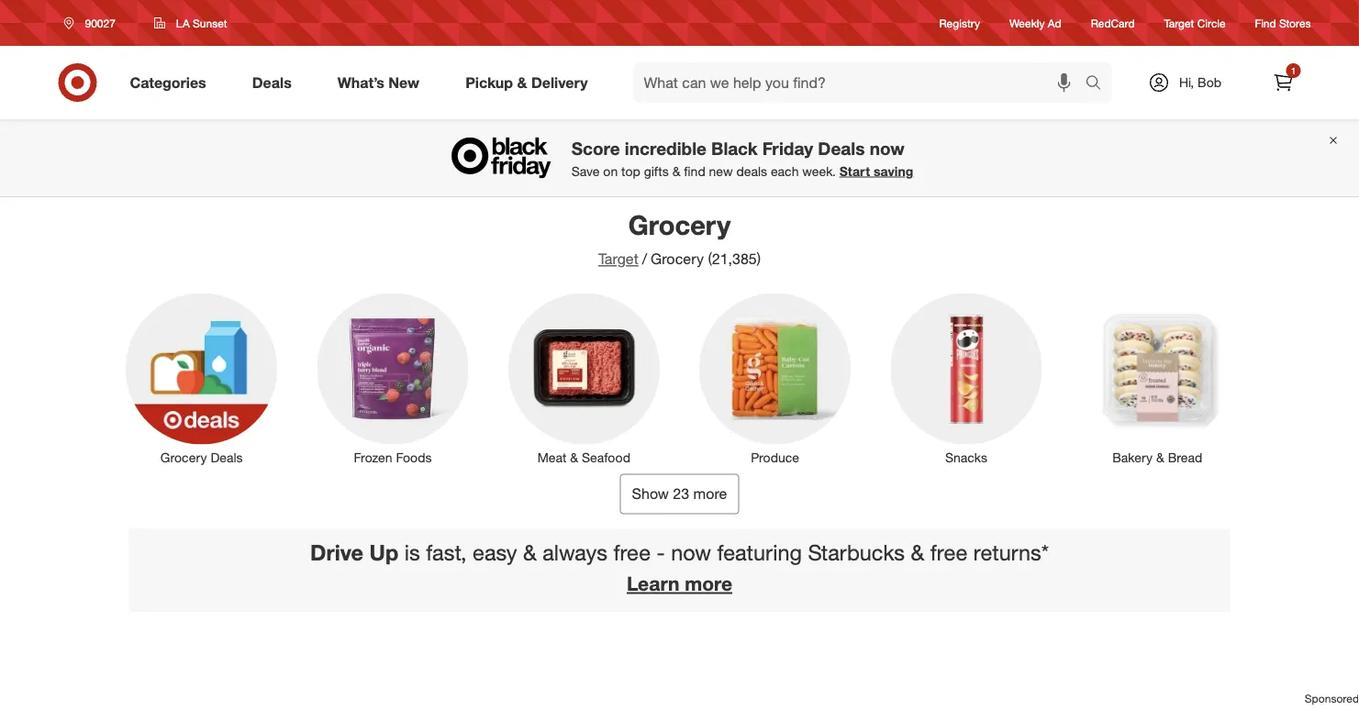 Task type: describe. For each thing, give the bounding box(es) containing it.
is
[[405, 540, 420, 566]]

more inside drive up is fast, easy & always free - now featuring starbucks & free returns* learn more
[[685, 572, 733, 596]]

90027
[[85, 16, 116, 30]]

always
[[543, 540, 608, 566]]

drive
[[310, 540, 364, 566]]

what's new link
[[322, 62, 443, 103]]

90027 button
[[52, 6, 135, 39]]

easy
[[473, 540, 517, 566]]

la sunset
[[176, 16, 227, 30]]

1 free from the left
[[614, 540, 651, 566]]

weekly
[[1010, 16, 1045, 30]]

target circle
[[1165, 16, 1226, 30]]

week.
[[803, 163, 836, 179]]

starbucks
[[808, 540, 905, 566]]

sunset
[[193, 16, 227, 30]]

1 link
[[1264, 62, 1304, 103]]

pickup
[[466, 74, 513, 91]]

frozen foods
[[354, 450, 432, 466]]

meat & seafood link
[[496, 290, 673, 467]]

featuring
[[718, 540, 802, 566]]

score incredible black friday deals now save on top gifts & find new deals each week. start saving
[[572, 138, 914, 179]]

find stores link
[[1256, 15, 1312, 31]]

meat & seafood
[[538, 450, 631, 466]]

score
[[572, 138, 620, 159]]

new
[[389, 74, 420, 91]]

show
[[632, 485, 669, 503]]

la
[[176, 16, 190, 30]]

snacks
[[946, 450, 988, 466]]

pickup & delivery link
[[450, 62, 611, 103]]

registry
[[940, 16, 981, 30]]

gifts
[[644, 163, 669, 179]]

top
[[622, 163, 641, 179]]

weekly ad link
[[1010, 15, 1062, 31]]

meat
[[538, 450, 567, 466]]

/
[[642, 250, 647, 268]]

incredible
[[625, 138, 707, 159]]

now inside drive up is fast, easy & always free - now featuring starbucks & free returns* learn more
[[671, 540, 712, 566]]

frozen foods link
[[305, 290, 481, 467]]

drive up is fast, easy & always free - now featuring starbucks & free returns* learn more
[[310, 540, 1049, 596]]

pickup & delivery
[[466, 74, 588, 91]]

la sunset button
[[142, 6, 239, 39]]

each
[[771, 163, 799, 179]]

weekly ad
[[1010, 16, 1062, 30]]

start
[[840, 163, 871, 179]]

grocery target / grocery (21,385)
[[599, 208, 761, 268]]

target inside target circle link
[[1165, 16, 1195, 30]]

hi, bob
[[1180, 74, 1222, 90]]

& inside pickup & delivery link
[[517, 74, 527, 91]]

23
[[673, 485, 690, 503]]

snacks link
[[879, 290, 1055, 467]]

up
[[370, 540, 399, 566]]



Task type: locate. For each thing, give the bounding box(es) containing it.
What can we help you find? suggestions appear below search field
[[633, 62, 1090, 103]]

redcard
[[1091, 16, 1135, 30]]

deals
[[252, 74, 292, 91], [818, 138, 865, 159], [211, 450, 243, 466]]

produce link
[[687, 290, 864, 467]]

friday
[[763, 138, 814, 159]]

free left returns*
[[931, 540, 968, 566]]

categories
[[130, 74, 206, 91]]

delivery
[[532, 74, 588, 91]]

grocery for grocery deals
[[160, 450, 207, 466]]

target left circle
[[1165, 16, 1195, 30]]

0 vertical spatial target
[[1165, 16, 1195, 30]]

more right 23
[[694, 485, 728, 503]]

target
[[1165, 16, 1195, 30], [599, 250, 639, 268]]

seafood
[[582, 450, 631, 466]]

1 horizontal spatial now
[[870, 138, 905, 159]]

stores
[[1280, 16, 1312, 30]]

produce
[[751, 450, 800, 466]]

0 vertical spatial grocery
[[629, 208, 731, 241]]

search
[[1078, 75, 1122, 93]]

& inside score incredible black friday deals now save on top gifts & find new deals each week. start saving
[[673, 163, 681, 179]]

now right -
[[671, 540, 712, 566]]

1 horizontal spatial target
[[1165, 16, 1195, 30]]

2 vertical spatial grocery
[[160, 450, 207, 466]]

(21,385)
[[708, 250, 761, 268]]

deals
[[737, 163, 768, 179]]

find stores
[[1256, 16, 1312, 30]]

1 vertical spatial now
[[671, 540, 712, 566]]

registry link
[[940, 15, 981, 31]]

1 horizontal spatial free
[[931, 540, 968, 566]]

2 free from the left
[[931, 540, 968, 566]]

more
[[694, 485, 728, 503], [685, 572, 733, 596]]

target circle link
[[1165, 15, 1226, 31]]

grocery deals link
[[113, 290, 290, 467]]

target inside grocery target / grocery (21,385)
[[599, 250, 639, 268]]

0 horizontal spatial free
[[614, 540, 651, 566]]

& inside bakery & bread link
[[1157, 450, 1165, 466]]

show 23 more button
[[620, 474, 740, 515]]

& right the starbucks
[[911, 540, 925, 566]]

& right easy
[[523, 540, 537, 566]]

redcard link
[[1091, 15, 1135, 31]]

free
[[614, 540, 651, 566], [931, 540, 968, 566]]

0 horizontal spatial now
[[671, 540, 712, 566]]

deals link
[[237, 62, 315, 103]]

now inside score incredible black friday deals now save on top gifts & find new deals each week. start saving
[[870, 138, 905, 159]]

more right learn at the left
[[685, 572, 733, 596]]

grocery for grocery target / grocery (21,385)
[[629, 208, 731, 241]]

& right meat
[[570, 450, 579, 466]]

2 vertical spatial deals
[[211, 450, 243, 466]]

&
[[517, 74, 527, 91], [673, 163, 681, 179], [570, 450, 579, 466], [1157, 450, 1165, 466], [523, 540, 537, 566], [911, 540, 925, 566]]

bakery & bread link
[[1070, 290, 1246, 467]]

returns*
[[974, 540, 1049, 566]]

0 vertical spatial deals
[[252, 74, 292, 91]]

what's new
[[338, 74, 420, 91]]

find
[[684, 163, 706, 179]]

0 horizontal spatial target
[[599, 250, 639, 268]]

0 vertical spatial now
[[870, 138, 905, 159]]

1 horizontal spatial deals
[[252, 74, 292, 91]]

bakery & bread
[[1113, 450, 1203, 466]]

& right pickup
[[517, 74, 527, 91]]

0 horizontal spatial deals
[[211, 450, 243, 466]]

frozen
[[354, 450, 393, 466]]

target left "/"
[[599, 250, 639, 268]]

free left -
[[614, 540, 651, 566]]

& left 'find'
[[673, 163, 681, 179]]

& inside meat & seafood 'link'
[[570, 450, 579, 466]]

1 vertical spatial grocery
[[651, 250, 704, 268]]

bob
[[1198, 74, 1222, 90]]

find
[[1256, 16, 1277, 30]]

1 vertical spatial more
[[685, 572, 733, 596]]

new
[[709, 163, 733, 179]]

1 vertical spatial target
[[599, 250, 639, 268]]

ad
[[1048, 16, 1062, 30]]

bread
[[1169, 450, 1203, 466]]

grocery deals
[[160, 450, 243, 466]]

now
[[870, 138, 905, 159], [671, 540, 712, 566]]

sponsored
[[1306, 692, 1360, 706]]

-
[[657, 540, 665, 566]]

hi,
[[1180, 74, 1195, 90]]

now up saving
[[870, 138, 905, 159]]

& left bread
[[1157, 450, 1165, 466]]

what's
[[338, 74, 385, 91]]

save
[[572, 163, 600, 179]]

1 vertical spatial deals
[[818, 138, 865, 159]]

target link
[[599, 250, 639, 268]]

on
[[604, 163, 618, 179]]

0 vertical spatial more
[[694, 485, 728, 503]]

2 horizontal spatial deals
[[818, 138, 865, 159]]

more inside button
[[694, 485, 728, 503]]

foods
[[396, 450, 432, 466]]

1
[[1292, 65, 1297, 76]]

saving
[[874, 163, 914, 179]]

circle
[[1198, 16, 1226, 30]]

deals inside score incredible black friday deals now save on top gifts & find new deals each week. start saving
[[818, 138, 865, 159]]

categories link
[[114, 62, 229, 103]]

bakery
[[1113, 450, 1153, 466]]

show 23 more
[[632, 485, 728, 503]]

grocery
[[629, 208, 731, 241], [651, 250, 704, 268], [160, 450, 207, 466]]

search button
[[1078, 62, 1122, 107]]

learn
[[627, 572, 680, 596]]

black
[[712, 138, 758, 159]]

fast,
[[426, 540, 467, 566]]



Task type: vqa. For each thing, say whether or not it's contained in the screenshot.
user image by @champagnelifestyle_blog
no



